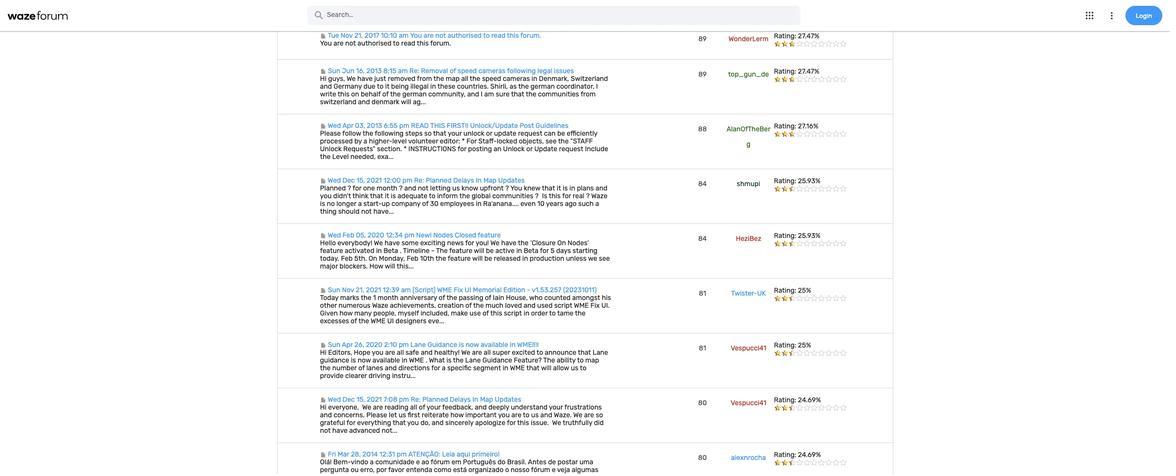 Task type: vqa. For each thing, say whether or not it's contained in the screenshot.


Task type: locate. For each thing, give the bounding box(es) containing it.
4 wed from the top
[[328, 396, 341, 404]]

1 vertical spatial guidance
[[483, 356, 512, 365]]

file image
[[320, 34, 326, 38], [320, 69, 326, 74], [320, 343, 326, 348], [320, 398, 326, 402], [320, 452, 326, 457]]

being
[[391, 83, 409, 91]]

and up the company
[[404, 184, 416, 193]]

wed feb 05, 2020 12:34 pm new! nodes closed feature link
[[320, 231, 501, 240]]

map for know
[[484, 177, 497, 185]]

of up the included,
[[439, 294, 445, 302]]

you left 2:10
[[372, 349, 384, 357]]

1 vertical spatial -
[[527, 286, 531, 294]]

we up everything
[[362, 403, 371, 412]]

nov for marks
[[342, 286, 354, 294]]

following up as
[[507, 67, 536, 75]]

this inside planned ? for one month ? and not letting us know upfront ? you knew that it is in plans and you didn't think that it is adequate to inform the global communities ?  is this for real ? waze is no longer a start-up company of 30 employees in ra'anana.... even 10 years ago such a thing should not have...
[[549, 192, 561, 200]]

1 vertical spatial fix
[[591, 302, 600, 310]]

1 vertical spatial 2020
[[366, 341, 383, 349]]

1 81 from the top
[[699, 290, 706, 298]]

provide
[[320, 372, 344, 380]]

please inside please follow the following steps so that your unlock or update request can be efficiently processed by a higher-level volunteer editor: * for staff-locked objects, see the "staff unlock requests" section. * instructions for posting an unlock or update request include the level needed, exa...
[[320, 130, 341, 138]]

in left 'plans'
[[570, 184, 575, 193]]

1 89 from the top
[[699, 35, 707, 43]]

0 horizontal spatial authorised
[[358, 39, 392, 48]]

1 vertical spatial so
[[596, 411, 603, 419]]

1 vertical spatial see
[[599, 255, 610, 263]]

1 vertical spatial you
[[511, 184, 522, 193]]

2 file image from the top
[[320, 179, 326, 183]]

2020 for we
[[368, 231, 384, 240]]

1 15, from the top
[[357, 177, 365, 185]]

volunteer
[[408, 137, 438, 146]]

1 horizontal spatial map
[[586, 356, 599, 365]]

0 vertical spatial month
[[377, 184, 398, 193]]

pm re: for of
[[399, 396, 421, 404]]

foi
[[525, 474, 533, 474]]

0 horizontal spatial german
[[403, 90, 427, 99]]

2 81 from the top
[[699, 344, 706, 353]]

and right 'plans'
[[596, 184, 608, 193]]

0 vertical spatial in
[[476, 177, 482, 185]]

2 vespucci41 link from the top
[[731, 399, 767, 407]]

1 horizontal spatial so
[[596, 411, 603, 419]]

such
[[578, 200, 594, 208]]

hi for sun jun 16, 2013 8:15 am re: removal of speed cameras following legal issues
[[320, 75, 327, 83]]

years
[[546, 200, 563, 208]]

now inside the hi editors, hope you are all safe and healthy! we are all super excited to announce that lane guidance is now available in wme . what is the lane guidance feature? the ability to map the number of lanes and directions for a specific segment in wme that will allow us to provide clearer driving instru...
[[358, 356, 371, 365]]

1 file image from the top
[[320, 34, 326, 38]]

employees
[[440, 200, 474, 208]]

1 vertical spatial 15,
[[357, 396, 365, 404]]

1.
[[419, 474, 423, 474]]

file image inside "wed apr 03, 2013 6:55 pm read this first!! unlock/update post guidelines" link
[[320, 124, 326, 129]]

1 vertical spatial from
[[581, 90, 596, 99]]

3 hi from the top
[[320, 403, 327, 412]]

deeply
[[489, 403, 509, 412]]

legal
[[538, 67, 553, 75]]

0 vertical spatial waze
[[592, 192, 608, 200]]

1 vertical spatial 81
[[699, 344, 706, 353]]

of right use
[[483, 309, 489, 318]]

26,
[[355, 341, 364, 349]]

0 horizontal spatial .
[[400, 247, 402, 255]]

feb
[[343, 231, 354, 240], [341, 255, 353, 263], [407, 255, 419, 263]]

from right removed
[[417, 75, 432, 83]]

0 vertical spatial 21,
[[355, 32, 363, 40]]

file image up grateful
[[320, 398, 326, 402]]

in left wme!!!!
[[510, 341, 516, 349]]

1 horizontal spatial fix
[[591, 302, 600, 310]]

file image up hello
[[320, 233, 326, 238]]

1 unlock from the left
[[320, 145, 342, 153]]

2 beta from the left
[[524, 247, 539, 255]]

you inside planned ? for one month ? and not letting us know upfront ? you knew that it is in plans and you didn't think that it is adequate to inform the global communities ?  is this for real ? waze is no longer a start-up company of 30 employees in ra'anana.... even 10 years ago such a thing should not have...
[[320, 192, 332, 200]]

1 horizontal spatial or
[[527, 145, 533, 153]]

1 wed from the top
[[328, 122, 341, 130]]

1 vertical spatial 21,
[[356, 286, 364, 294]]

3 file image from the top
[[320, 343, 326, 348]]

1 rating: 27.47% from the top
[[774, 32, 820, 40]]

1 vertical spatial delays
[[450, 396, 471, 404]]

2 80 from the top
[[699, 454, 707, 462]]

sun for guys,
[[328, 67, 340, 75]]

1 horizontal spatial the
[[544, 356, 555, 365]]

people,
[[373, 309, 396, 318]]

planned up inform
[[426, 177, 452, 185]]

1 horizontal spatial your
[[448, 130, 462, 138]]

0 horizontal spatial the
[[436, 247, 448, 255]]

map up the global
[[484, 177, 497, 185]]

0 vertical spatial pm re:
[[403, 177, 424, 185]]

removed
[[388, 75, 416, 83]]

*
[[462, 137, 465, 146], [404, 145, 407, 153]]

0 vertical spatial rating: 25.93%
[[774, 177, 821, 185]]

rating: 24.69% for vespucci41
[[774, 396, 821, 404]]

file image inside 'fri mar 28, 2014 12:31 pm atenção: leia aqui primeiro!' link
[[320, 452, 326, 457]]

21, left 2017
[[355, 32, 363, 40]]

0 vertical spatial nov
[[341, 32, 353, 40]]

lane right the healthy!
[[465, 356, 481, 365]]

84 left hezibez link
[[699, 235, 707, 243]]

wed apr 03, 2013 6:55 pm read this first!! unlock/update post guidelines link
[[320, 122, 569, 130]]

please
[[320, 130, 341, 138], [367, 411, 387, 419]]

to
[[483, 32, 490, 40], [393, 39, 400, 48], [377, 83, 384, 91], [429, 192, 436, 200], [549, 309, 556, 318], [537, 349, 543, 357], [577, 356, 584, 365], [580, 364, 587, 372], [523, 411, 530, 419]]

available up segment
[[481, 341, 508, 349]]

company
[[392, 200, 421, 208]]

have inside hi everyone,  we are reading all of your feedback, and deeply understand your frustrations and concerns. please let us first reiterate how important you are to us and waze. we are so grateful for everything that you do, and sincerely apologize for this issue.  we truthfully did not have advanced not...
[[332, 427, 348, 435]]

alanoftheber
[[727, 125, 771, 133]]

2 89 from the top
[[699, 70, 707, 79]]

80 for alexnrocha
[[699, 454, 707, 462]]

in up the global
[[476, 177, 482, 185]]

89 for top_gun_de
[[699, 70, 707, 79]]

1 horizontal spatial guidance
[[483, 356, 512, 365]]

nov for are
[[341, 32, 353, 40]]

0 horizontal spatial see
[[546, 137, 557, 146]]

that up instructions
[[433, 130, 447, 138]]

cameras up sure
[[503, 75, 530, 83]]

first
[[408, 411, 420, 419]]

0 horizontal spatial i
[[481, 90, 483, 99]]

we inside the hi editors, hope you are all safe and healthy! we are all super excited to announce that lane guidance is now available in wme . what is the lane guidance feature? the ability to map the number of lanes and directions for a specific segment in wme that will allow us to provide clearer driving instru...
[[461, 349, 471, 357]]

0 vertical spatial sun
[[328, 67, 340, 75]]

12:31
[[380, 450, 395, 459]]

21, for not
[[355, 32, 363, 40]]

dec for ?
[[343, 177, 355, 185]]

you up "thing"
[[320, 192, 332, 200]]

0 vertical spatial from
[[417, 75, 432, 83]]

delays up sincerely
[[450, 396, 471, 404]]

e down bem-
[[338, 474, 342, 474]]

vespucci41 link for rating: 25%
[[731, 344, 767, 353]]

we left 16,
[[347, 75, 356, 83]]

wme down excited
[[510, 364, 525, 372]]

3 file image from the top
[[320, 233, 326, 238]]

0 vertical spatial fix
[[454, 286, 463, 294]]

communities
[[538, 90, 579, 99], [493, 192, 534, 200]]

- right timeline
[[431, 247, 435, 255]]

the inside the hi editors, hope you are all safe and healthy! we are all super excited to announce that lane guidance is now available in wme . what is the lane guidance feature? the ability to map the number of lanes and directions for a specific segment in wme that will allow us to provide clearer driving instru...
[[544, 356, 555, 365]]

1 horizontal spatial now
[[466, 341, 479, 349]]

0 horizontal spatial map
[[446, 75, 460, 83]]

that right ability
[[578, 349, 591, 357]]

wed for hi
[[328, 396, 341, 404]]

will
[[401, 98, 411, 106], [474, 247, 484, 255], [472, 255, 483, 263], [385, 262, 395, 271], [541, 364, 552, 372]]

1 vertical spatial waze
[[372, 302, 388, 310]]

planned inside planned ? for one month ? and not letting us know upfront ? you knew that it is in plans and you didn't think that it is adequate to inform the global communities ?  is this for real ? waze is no longer a start-up company of 30 employees in ra'anana.... even 10 years ago such a thing should not have...
[[320, 184, 346, 193]]

healthy!
[[434, 349, 460, 357]]

planned up reiterate
[[423, 396, 448, 404]]

shirli,
[[491, 83, 508, 91]]

unlock left 'by'
[[320, 145, 342, 153]]

this inside today marks the 1 month anniversary of the passing of iain house, who counted amongst his other numerous waze achievements, creation of the much loved and used script wme fix ui. given how many people, myself included, make use of this script in order to tame the excesses of the wme ui designers eve...
[[491, 309, 502, 318]]

you up the guys,
[[320, 39, 332, 48]]

feature down "closed"
[[449, 247, 473, 255]]

now down 26,
[[358, 356, 371, 365]]

authorised
[[448, 32, 482, 40], [358, 39, 392, 48]]

1 vertical spatial vespucci41
[[731, 399, 767, 407]]

authorised up sun jun 16, 2013 8:15 am re: removal of speed cameras following legal issues
[[448, 32, 482, 40]]

script right used
[[554, 302, 573, 310]]

1 horizontal spatial on
[[557, 239, 566, 247]]

0 horizontal spatial fix
[[454, 286, 463, 294]]

feature
[[478, 231, 501, 240], [320, 247, 343, 255], [449, 247, 473, 255], [448, 255, 471, 263]]

to inside hi everyone,  we are reading all of your feedback, and deeply understand your frustrations and concerns. please let us first reiterate how important you are to us and waze. we are so grateful for everything that you do, and sincerely apologize for this issue.  we truthfully did not have advanced not...
[[523, 411, 530, 419]]

all inside the hi guys, we have just removed from the map all the speed cameras in denmark, switzerland and germany due to it being illegal in these countries. shirli, as the german coordinator, i write this on behalf of the german community, and i am sure that the communities from switzerland and denmark will ag...
[[461, 75, 468, 83]]

for left 'you!'
[[465, 239, 474, 247]]

1 vertical spatial available
[[373, 356, 400, 365]]

1 horizontal spatial -
[[527, 286, 531, 294]]

0 vertical spatial request
[[518, 130, 543, 138]]

you inside the hi editors, hope you are all safe and healthy! we are all super excited to announce that lane guidance is now available in wme . what is the lane guidance feature? the ability to map the number of lanes and directions for a specific segment in wme that will allow us to provide clearer driving instru...
[[372, 349, 384, 357]]

german down legal on the top
[[531, 83, 555, 91]]

1 84 from the top
[[699, 180, 707, 188]]

0 horizontal spatial guidance
[[428, 341, 458, 349]]

4 file image from the top
[[320, 288, 326, 293]]

a inside please follow the following steps so that your unlock or update request can be efficiently processed by a higher-level volunteer editor: * for staff-locked objects, see the "staff unlock requests" section. * instructions for posting an unlock or update request include the level needed, exa...
[[364, 137, 367, 146]]

posting
[[468, 145, 492, 153]]

1 vertical spatial 2013
[[367, 122, 382, 130]]

0 horizontal spatial waze
[[372, 302, 388, 310]]

0 vertical spatial vespucci41
[[731, 344, 767, 353]]

15, for we
[[357, 396, 365, 404]]

1 file image from the top
[[320, 124, 326, 129]]

creation
[[438, 302, 464, 310]]

so inside hi everyone,  we are reading all of your feedback, and deeply understand your frustrations and concerns. please let us first reiterate how important you are to us and waze. we are so grateful for everything that you do, and sincerely apologize for this issue.  we truthfully did not have advanced not...
[[596, 411, 603, 419]]

vespucci41 for rating: 24.69%
[[731, 399, 767, 407]]

nov up numerous at the left of the page
[[342, 286, 354, 294]]

0 vertical spatial rating: 27.47%
[[774, 32, 820, 40]]

3 sun from the top
[[328, 341, 340, 349]]

file image inside wed dec 15, 2021 7:08 pm re: planned delays in map updates link
[[320, 398, 326, 402]]

guys,
[[328, 75, 345, 83]]

bem-
[[333, 458, 351, 466]]

wed dec 15, 2021 12:00 pm re: planned delays in map updates link
[[320, 177, 525, 185]]

2021 left '7:08'
[[367, 396, 382, 404]]

dec for we
[[343, 396, 355, 404]]

updates
[[498, 177, 525, 185], [495, 396, 521, 404]]

unlock
[[320, 145, 342, 153], [503, 145, 525, 153]]

will inside the hi editors, hope you are all safe and healthy! we are all super excited to announce that lane guidance is now available in wme . what is the lane guidance feature? the ability to map the number of lanes and directions for a specific segment in wme that will allow us to provide clearer driving instru...
[[541, 364, 552, 372]]

1 beta from the left
[[384, 247, 398, 255]]

2 rating: 25% from the top
[[774, 341, 812, 350]]

now right the healthy!
[[466, 341, 479, 349]]

'closure
[[530, 239, 556, 247]]

0 vertical spatial .
[[400, 247, 402, 255]]

1 vespucci41 from the top
[[731, 344, 767, 353]]

script down house,
[[504, 309, 522, 318]]

0 vertical spatial see
[[546, 137, 557, 146]]

wed dec 15, 2021 7:08 pm re: planned delays in map updates link
[[320, 396, 521, 404]]

rating: 27.47% for wonderlerm
[[774, 32, 820, 40]]

frustrations
[[565, 403, 602, 412]]

0 vertical spatial or
[[486, 130, 493, 138]]

updates for wed dec 15, 2021 7:08 pm re: planned delays in map updates
[[495, 396, 521, 404]]

fórum
[[431, 458, 450, 466], [531, 466, 550, 474]]

1 horizontal spatial read
[[492, 32, 506, 40]]

para
[[364, 474, 378, 474]]

file image left tue
[[320, 34, 326, 38]]

89 for wonderlerm
[[699, 35, 707, 43]]

file image inside "wed dec 15, 2021 12:00 pm re: planned delays in map updates" link
[[320, 179, 326, 183]]

file image up write
[[320, 69, 326, 74]]

1 80 from the top
[[699, 399, 707, 407]]

2020 right 05,
[[368, 231, 384, 240]]

this inside the hi guys, we have just removed from the map all the speed cameras in denmark, switzerland and germany due to it being illegal in these countries. shirli, as the german coordinator, i write this on behalf of the german community, and i am sure that the communities from switzerland and denmark will ag...
[[338, 90, 350, 99]]

that right sure
[[511, 90, 524, 99]]

0 vertical spatial dec
[[343, 177, 355, 185]]

nov right tue
[[341, 32, 353, 40]]

0 vertical spatial map
[[484, 177, 497, 185]]

edition
[[504, 286, 526, 294]]

how inside today marks the 1 month anniversary of the passing of iain house, who counted amongst his other numerous waze achievements, creation of the much loved and used script wme fix ui. given how many people, myself included, make use of this script in order to tame the excesses of the wme ui designers eve...
[[340, 309, 353, 318]]

2 hi from the top
[[320, 349, 327, 357]]

have...
[[374, 208, 394, 216]]

how inside hi everyone,  we are reading all of your feedback, and deeply understand your frustrations and concerns. please let us first reiterate how important you are to us and waze. we are so grateful for everything that you do, and sincerely apologize for this issue.  we truthfully did not have advanced not...
[[451, 411, 464, 419]]

2 sun from the top
[[328, 286, 340, 294]]

5 file image from the top
[[320, 452, 326, 457]]

wed dec 15, 2021 7:08 pm re: planned delays in map updates
[[326, 396, 521, 404]]

file image for hi editors, hope you are all safe and healthy! we are all super excited to announce that lane guidance is now available in wme . what is the lane guidance feature? the ability to map the number of lanes and directions for a specific segment in wme that will allow us to provide clearer driving instru...
[[320, 343, 326, 348]]

much
[[486, 302, 504, 310]]

fórum up provavelmente
[[431, 458, 450, 466]]

are right waze.
[[584, 411, 594, 419]]

twister-uk
[[731, 290, 766, 298]]

file image
[[320, 124, 326, 129], [320, 179, 326, 183], [320, 233, 326, 238], [320, 288, 326, 293]]

file image inside sun nov 21, 2021 12:39 am [script] wme fix ui memorial edition - v1.53.257 (20231011) link
[[320, 288, 326, 293]]

0 vertical spatial 80
[[699, 399, 707, 407]]

file image inside wed feb 05, 2020 12:34 pm new! nodes closed feature link
[[320, 233, 326, 238]]

your inside please follow the following steps so that your unlock or update request can be efficiently processed by a higher-level volunteer editor: * for staff-locked objects, see the "staff unlock requests" section. * instructions for posting an unlock or update request include the level needed, exa...
[[448, 130, 462, 138]]

nov
[[341, 32, 353, 40], [342, 286, 354, 294]]

obter
[[379, 474, 396, 474]]

sun jun 16, 2013 8:15 am re: removal of speed cameras following legal issues
[[326, 67, 574, 75]]

84 for shmupi
[[699, 180, 707, 188]]

2014
[[363, 450, 378, 459]]

1 horizontal spatial unlock
[[503, 145, 525, 153]]

and left concerns.
[[320, 411, 332, 419]]

1 vertical spatial request
[[559, 145, 584, 153]]

updates up apologize
[[495, 396, 521, 404]]

concerns.
[[334, 411, 365, 419]]

have left just
[[358, 75, 373, 83]]

hi for sun apr 26, 2020 2:10 pm lane guidance is now available in wme!!!!
[[320, 349, 327, 357]]

other
[[320, 302, 337, 310]]

in down know in the top left of the page
[[476, 200, 482, 208]]

0 horizontal spatial now
[[358, 356, 371, 365]]

2 rating: 27.47% from the top
[[774, 68, 820, 76]]

0 horizontal spatial so
[[424, 130, 432, 138]]

in for deeply
[[473, 396, 479, 404]]

2 vertical spatial sun
[[328, 341, 340, 349]]

4 file image from the top
[[320, 398, 326, 402]]

89 left wonderlerm link
[[699, 35, 707, 43]]

0 vertical spatial 2013
[[367, 67, 382, 75]]

month inside today marks the 1 month anniversary of the passing of iain house, who counted amongst his other numerous waze achievements, creation of the much loved and used script wme fix ui. given how many people, myself included, make use of this script in order to tame the excesses of the wme ui designers eve...
[[378, 294, 399, 302]]

sun for marks
[[328, 286, 340, 294]]

will down "closed"
[[474, 247, 484, 255]]

0 vertical spatial the
[[436, 247, 448, 255]]

we
[[588, 255, 597, 263]]

wed up processed
[[328, 122, 341, 130]]

in inside today marks the 1 month anniversary of the passing of iain house, who counted amongst his other numerous waze achievements, creation of the much loved and used script wme fix ui. given how many people, myself included, make use of this script in order to tame the excesses of the wme ui designers eve...
[[524, 309, 530, 318]]

1 rating: 25.93% from the top
[[774, 177, 821, 185]]

released
[[494, 255, 521, 263]]

? up the company
[[399, 184, 403, 193]]

veja
[[557, 466, 570, 474]]

1 horizontal spatial communities
[[538, 90, 579, 99]]

1 vertical spatial the
[[544, 356, 555, 365]]

it inside the hi guys, we have just removed from the map all the speed cameras in denmark, switzerland and germany due to it being illegal in these countries. shirli, as the german coordinator, i write this on behalf of the german community, and i am sure that the communities from switzerland and denmark will ag...
[[385, 83, 390, 91]]

feb left 5th.
[[341, 255, 353, 263]]

month inside planned ? for one month ? and not letting us know upfront ? you knew that it is in plans and you didn't think that it is adequate to inform the global communities ?  is this for real ? waze is no longer a start-up company of 30 employees in ra'anana.... even 10 years ago such a thing should not have...
[[377, 184, 398, 193]]

sun left jun
[[328, 67, 340, 75]]

rating: 24.69%
[[774, 396, 821, 404], [774, 451, 821, 459]]

2 84 from the top
[[699, 235, 707, 243]]

no
[[327, 200, 335, 208]]

communities inside the hi guys, we have just removed from the map all the speed cameras in denmark, switzerland and germany due to it being illegal in these countries. shirli, as the german coordinator, i write this on behalf of the german community, and i am sure that the communities from switzerland and denmark will ag...
[[538, 90, 579, 99]]

ui left myself
[[387, 317, 394, 325]]

1 sun from the top
[[328, 67, 340, 75]]

will inside the hi guys, we have just removed from the map all the speed cameras in denmark, switzerland and germany due to it being illegal in these countries. shirli, as the german coordinator, i write this on behalf of the german community, and i am sure that the communities from switzerland and denmark will ag...
[[401, 98, 411, 106]]

from down switzerland
[[581, 90, 596, 99]]

alanoftheber g link
[[727, 125, 771, 148]]

how down marks
[[340, 309, 353, 318]]

sun for editors,
[[328, 341, 340, 349]]

all inside hi everyone,  we are reading all of your feedback, and deeply understand your frustrations and concerns. please let us first reiterate how important you are to us and waze. we are so grateful for everything that you do, and sincerely apologize for this issue.  we truthfully did not have advanced not...
[[410, 403, 417, 412]]

wed up didn't
[[328, 177, 341, 185]]

file image for hi guys, we have just removed from the map all the speed cameras in denmark, switzerland and germany due to it being illegal in these countries. shirli, as the german coordinator, i write this on behalf of the german community, and i am sure that the communities from switzerland and denmark will ag...
[[320, 69, 326, 74]]

0 vertical spatial -
[[431, 247, 435, 255]]

file image for olá! bem-vindo a comunidade e ao fórum em português do brasil. antes de postar uma pergunta ou erro, por favor entenda como está organizado o nosso fórum e veja algumas dicas e locais para obter ajuda. 1. provavelmente sua pergunta já foi realizada e este
[[320, 452, 326, 457]]

some
[[402, 239, 419, 247]]

exa...
[[378, 153, 394, 161]]

of
[[450, 67, 456, 75], [382, 90, 389, 99], [422, 200, 429, 208], [439, 294, 445, 302], [485, 294, 491, 302], [466, 302, 472, 310], [483, 309, 489, 318], [351, 317, 357, 325], [359, 364, 365, 372], [419, 403, 425, 412]]

0 horizontal spatial ui
[[387, 317, 394, 325]]

month for 12:39
[[378, 294, 399, 302]]

1 vertical spatial ui
[[387, 317, 394, 325]]

waze right the many
[[372, 302, 388, 310]]

1 vertical spatial rating: 25.93%
[[774, 232, 821, 240]]

0 vertical spatial 84
[[699, 180, 707, 188]]

80 for vespucci41
[[699, 399, 707, 407]]

sun up the other
[[328, 286, 340, 294]]

waze inside today marks the 1 month anniversary of the passing of iain house, who counted amongst his other numerous waze achievements, creation of the much loved and used script wme fix ui. given how many people, myself included, make use of this script in order to tame the excesses of the wme ui designers eve...
[[372, 302, 388, 310]]

timeline
[[403, 247, 430, 255]]

1 horizontal spatial you
[[511, 184, 522, 193]]

specific
[[447, 364, 472, 372]]

0 vertical spatial hi
[[320, 75, 327, 83]]

0 vertical spatial so
[[424, 130, 432, 138]]

so inside please follow the following steps so that your unlock or update request can be efficiently processed by a higher-level volunteer editor: * for staff-locked objects, see the "staff unlock requests" section. * instructions for posting an unlock or update request include the level needed, exa...
[[424, 130, 432, 138]]

15,
[[357, 177, 365, 185], [357, 396, 365, 404]]

05,
[[356, 231, 366, 240]]

rating: 25% for vespucci41
[[774, 341, 812, 350]]

2 file image from the top
[[320, 69, 326, 74]]

algumas
[[572, 466, 599, 474]]

delays for and
[[450, 396, 471, 404]]

81
[[699, 290, 706, 298], [699, 344, 706, 353]]

0 horizontal spatial lane
[[465, 356, 481, 365]]

will down 'you!'
[[472, 255, 483, 263]]

2 dec from the top
[[343, 396, 355, 404]]

we up 'specific'
[[461, 349, 471, 357]]

0 vertical spatial 81
[[699, 290, 706, 298]]

favor
[[388, 466, 405, 474]]

all right reading
[[410, 403, 417, 412]]

nodes
[[433, 231, 453, 240]]

we inside the hi guys, we have just removed from the map all the speed cameras in denmark, switzerland and germany due to it being illegal in these countries. shirli, as the german coordinator, i write this on behalf of the german community, and i am sure that the communities from switzerland and denmark will ag...
[[347, 75, 356, 83]]

2 wed from the top
[[328, 177, 341, 185]]

a left 'specific'
[[442, 364, 446, 372]]

unlock
[[464, 130, 485, 138]]

everybody!
[[338, 239, 372, 247]]

waze inside planned ? for one month ? and not letting us know upfront ? you knew that it is in plans and you didn't think that it is adequate to inform the global communities ?  is this for real ? waze is no longer a start-up company of 30 employees in ra'anana.... even 10 years ago such a thing should not have...
[[592, 192, 608, 200]]

for left "for"
[[458, 145, 467, 153]]

0 vertical spatial map
[[446, 75, 460, 83]]

1 horizontal spatial ui
[[465, 286, 471, 294]]

ui inside today marks the 1 month anniversary of the passing of iain house, who counted amongst his other numerous waze achievements, creation of the much loved and used script wme fix ui. given how many people, myself included, make use of this script in order to tame the excesses of the wme ui designers eve...
[[387, 317, 394, 325]]

wed up concerns.
[[328, 396, 341, 404]]

hi inside hi everyone,  we are reading all of your feedback, and deeply understand your frustrations and concerns. please let us first reiterate how important you are to us and waze. we are so grateful for everything that you do, and sincerely apologize for this issue.  we truthfully did not have advanced not...
[[320, 403, 327, 412]]

84 left shmupi
[[699, 180, 707, 188]]

1 horizontal spatial please
[[367, 411, 387, 419]]

2013 right "03,"
[[367, 122, 382, 130]]

see right we
[[599, 255, 610, 263]]

file image inside sun apr 26, 2020 2:10 pm lane guidance is now available in wme!!!! link
[[320, 343, 326, 348]]

ao
[[422, 458, 429, 466]]

1 rating: 25% from the top
[[774, 287, 812, 295]]

03,
[[355, 122, 365, 130]]

postar
[[558, 458, 578, 466]]

2 rating: 25.93% from the top
[[774, 232, 821, 240]]

see inside please follow the following steps so that your unlock or update request can be efficiently processed by a higher-level volunteer editor: * for staff-locked objects, see the "staff unlock requests" section. * instructions for posting an unlock or update request include the level needed, exa...
[[546, 137, 557, 146]]

that inside please follow the following steps so that your unlock or update request can be efficiently processed by a higher-level volunteer editor: * for staff-locked objects, see the "staff unlock requests" section. * instructions for posting an unlock or update request include the level needed, exa...
[[433, 130, 447, 138]]

7:08
[[384, 396, 398, 404]]

us left know in the top left of the page
[[452, 184, 460, 193]]

his
[[602, 294, 611, 302]]

2 rating: 24.69% from the top
[[774, 451, 821, 459]]

that inside hi everyone,  we are reading all of your feedback, and deeply understand your frustrations and concerns. please let us first reiterate how important you are to us and waze. we are so grateful for everything that you do, and sincerely apologize for this issue.  we truthfully did not have advanced not...
[[393, 419, 406, 427]]

are up segment
[[472, 349, 482, 357]]

1 horizontal spatial waze
[[592, 192, 608, 200]]

3 wed from the top
[[328, 231, 341, 240]]

2 unlock from the left
[[503, 145, 525, 153]]

passing
[[459, 294, 483, 302]]

i right coordinator,
[[596, 83, 598, 91]]

1 vespucci41 link from the top
[[731, 344, 767, 353]]

is up clearer
[[351, 356, 356, 365]]

guidance
[[320, 356, 349, 365]]

pm re: up first
[[399, 396, 421, 404]]

1 rating: 24.69% from the top
[[774, 396, 821, 404]]

1 vertical spatial 89
[[699, 70, 707, 79]]

hi inside the hi guys, we have just removed from the map all the speed cameras in denmark, switzerland and germany due to it being illegal in these countries. shirli, as the german coordinator, i write this on behalf of the german community, and i am sure that the communities from switzerland and denmark will ag...
[[320, 75, 327, 83]]

file image inside sun jun 16, 2013 8:15 am re: removal of speed cameras following legal issues link
[[320, 69, 326, 74]]

house,
[[506, 294, 528, 302]]

anniversary
[[400, 294, 437, 302]]

0 vertical spatial 15,
[[357, 177, 365, 185]]

is
[[563, 184, 568, 193], [391, 192, 396, 200], [320, 200, 325, 208], [459, 341, 464, 349], [351, 356, 356, 365], [447, 356, 452, 365]]

map for understand
[[480, 396, 493, 404]]

file image up 'today'
[[320, 288, 326, 293]]

antes
[[528, 458, 547, 466]]

1 vertical spatial in
[[473, 396, 479, 404]]

1 vertical spatial dec
[[343, 396, 355, 404]]

apr for follow
[[343, 122, 354, 130]]

you left knew
[[511, 184, 522, 193]]

2 15, from the top
[[357, 396, 365, 404]]

81 for twister-uk
[[699, 290, 706, 298]]

fórum right nosso
[[531, 466, 550, 474]]

1 dec from the top
[[343, 177, 355, 185]]

file image inside tue nov 21, 2017 10:10 am you are not authorised to read this forum. link
[[320, 34, 326, 38]]

1 vertical spatial rating: 25%
[[774, 341, 812, 350]]

hi inside the hi editors, hope you are all safe and healthy! we are all super excited to announce that lane guidance is now available in wme . what is the lane guidance feature? the ability to map the number of lanes and directions for a specific segment in wme that will allow us to provide clearer driving instru...
[[320, 349, 327, 357]]

1 hi from the top
[[320, 75, 327, 83]]

speed
[[458, 67, 477, 75], [482, 75, 501, 83]]

what
[[429, 356, 445, 365]]

0 horizontal spatial unlock
[[320, 145, 342, 153]]

file image for hello everybody! we have some exciting news for you! we have the 'closure on nodes' feature activated in beta . timeline - the feature will be active in beta for 5 days starting today, feb 5th. on monday, feb 10th the feature will be released in production unless we see major blockers. how will this...
[[320, 233, 326, 238]]

2 vespucci41 from the top
[[731, 399, 767, 407]]

of right behalf
[[382, 90, 389, 99]]

1 vertical spatial 2021
[[366, 286, 381, 294]]

rating: 25.93% for hezibez
[[774, 232, 821, 240]]

rating: 27.47% for top_gun_de
[[774, 68, 820, 76]]

and inside today marks the 1 month anniversary of the passing of iain house, who counted amongst his other numerous waze achievements, creation of the much loved and used script wme fix ui. given how many people, myself included, make use of this script in order to tame the excesses of the wme ui designers eve...
[[524, 302, 536, 310]]

1 vertical spatial 80
[[699, 454, 707, 462]]

lane right ability
[[593, 349, 608, 357]]

longer
[[337, 200, 357, 208]]

rating: 27.47% right top_gun_de link
[[774, 68, 820, 76]]

number
[[332, 364, 357, 372]]

0 vertical spatial rating: 24.69%
[[774, 396, 821, 404]]

em
[[452, 458, 462, 466]]

memorial
[[473, 286, 502, 294]]

feature down news
[[448, 255, 471, 263]]

0 horizontal spatial beta
[[384, 247, 398, 255]]

see down guidelines
[[546, 137, 557, 146]]

- inside hello everybody! we have some exciting news for you! we have the 'closure on nodes' feature activated in beta . timeline - the feature will be active in beta for 5 days starting today, feb 5th. on monday, feb 10th the feature will be released in production unless we see major blockers. how will this...
[[431, 247, 435, 255]]

0 horizontal spatial fórum
[[431, 458, 450, 466]]



Task type: describe. For each thing, give the bounding box(es) containing it.
do,
[[421, 419, 430, 427]]

0 vertical spatial guidance
[[428, 341, 458, 349]]

twister-
[[731, 290, 757, 298]]

1 horizontal spatial i
[[596, 83, 598, 91]]

0 horizontal spatial on
[[369, 255, 377, 263]]

guidance inside the hi editors, hope you are all safe and healthy! we are all super excited to announce that lane guidance is now available in wme . what is the lane guidance feature? the ability to map the number of lanes and directions for a specific segment in wme that will allow us to provide clearer driving instru...
[[483, 356, 512, 365]]

0 horizontal spatial from
[[417, 75, 432, 83]]

wonderlerm
[[729, 35, 769, 43]]

comunidade
[[375, 458, 415, 466]]

community,
[[429, 90, 466, 99]]

of inside hi everyone,  we are reading all of your feedback, and deeply understand your frustrations and concerns. please let us first reiterate how important you are to us and waze. we are so grateful for everything that you do, and sincerely apologize for this issue.  we truthfully did not have advanced not...
[[419, 403, 425, 412]]

of down sun nov 21, 2021 12:39 am [script] wme fix ui memorial edition - v1.53.257 (20231011)
[[466, 302, 472, 310]]

we left "truthfully"
[[552, 419, 561, 427]]

0 horizontal spatial read
[[401, 39, 415, 48]]

0 horizontal spatial *
[[404, 145, 407, 153]]

file image for please follow the following steps so that your unlock or update request can be efficiently processed by a higher-level volunteer editor: * for staff-locked objects, see the "staff unlock requests" section. * instructions for posting an unlock or update request include the level needed, exa...
[[320, 124, 326, 129]]

designers
[[396, 317, 427, 325]]

nosso
[[511, 466, 530, 474]]

active
[[496, 247, 515, 255]]

wme down (20231011)
[[574, 302, 589, 310]]

and left am
[[467, 90, 479, 99]]

you inside planned ? for one month ? and not letting us know upfront ? you knew that it is in plans and you didn't think that it is adequate to inform the global communities ?  is this for real ? waze is no longer a start-up company of 30 employees in ra'anana.... even 10 years ago such a thing should not have...
[[511, 184, 522, 193]]

2013 for have
[[367, 67, 382, 75]]

0 horizontal spatial forum.
[[430, 39, 451, 48]]

illegal
[[411, 83, 429, 91]]

driving
[[369, 372, 391, 380]]

us right let
[[399, 411, 406, 419]]

file image for hi everyone,  we are reading all of your feedback, and deeply understand your frustrations and concerns. please let us first reiterate how important you are to us and waze. we are so grateful for everything that you do, and sincerely apologize for this issue.  we truthfully did not have advanced not...
[[320, 398, 326, 402]]

many
[[354, 309, 372, 318]]

. inside the hi editors, hope you are all safe and healthy! we are all super excited to announce that lane guidance is now available in wme . what is the lane guidance feature? the ability to map the number of lanes and directions for a specific segment in wme that will allow us to provide clearer driving instru...
[[426, 356, 427, 365]]

used
[[537, 302, 553, 310]]

apr for editors,
[[342, 341, 353, 349]]

map inside the hi guys, we have just removed from the map all the speed cameras in denmark, switzerland and germany due to it being illegal in these countries. shirli, as the german coordinator, i write this on behalf of the german community, and i am sure that the communities from switzerland and denmark will ag...
[[446, 75, 460, 83]]

cameras up shirli,
[[479, 67, 506, 75]]

wonderlerm link
[[729, 35, 769, 43]]

in up instru...
[[402, 356, 408, 365]]

hello
[[320, 239, 336, 247]]

and right the safe
[[421, 349, 433, 357]]

and up switzerland
[[320, 83, 332, 91]]

1
[[373, 294, 376, 302]]

in left 'these'
[[430, 83, 436, 91]]

a left start-
[[358, 200, 362, 208]]

in up how
[[376, 247, 382, 255]]

as
[[510, 83, 517, 91]]

are right deeply
[[512, 411, 522, 419]]

will right how
[[385, 262, 395, 271]]

an
[[494, 145, 502, 153]]

have up monday,
[[385, 239, 400, 247]]

that inside the hi guys, we have just removed from the map all the speed cameras in denmark, switzerland and germany due to it being illegal in these countries. shirli, as the german coordinator, i write this on behalf of the german community, and i am sure that the communities from switzerland and denmark will ag...
[[511, 90, 524, 99]]

and down due
[[358, 98, 370, 106]]

eve...
[[428, 317, 445, 325]]

1 horizontal spatial following
[[507, 67, 536, 75]]

is up 'specific'
[[459, 341, 464, 349]]

please inside hi everyone,  we are reading all of your feedback, and deeply understand your frustrations and concerns. please let us first reiterate how important you are to us and waze. we are so grateful for everything that you do, and sincerely apologize for this issue.  we truthfully did not have advanced not...
[[367, 411, 387, 419]]

map inside the hi editors, hope you are all safe and healthy! we are all super excited to announce that lane guidance is now available in wme . what is the lane guidance feature? the ability to map the number of lanes and directions for a specific segment in wme that will allow us to provide clearer driving instru...
[[586, 356, 599, 365]]

all left the safe
[[397, 349, 404, 357]]

not inside hi everyone,  we are reading all of your feedback, and deeply understand your frustrations and concerns. please let us first reiterate how important you are to us and waze. we are so grateful for everything that you do, and sincerely apologize for this issue.  we truthfully did not have advanced not...
[[320, 427, 331, 435]]

como
[[434, 466, 452, 474]]

of inside planned ? for one month ? and not letting us know upfront ? you knew that it is in plans and you didn't think that it is adequate to inform the global communities ?  is this for real ? waze is no longer a start-up company of 30 employees in ra'anana.... even 10 years ago such a thing should not have...
[[422, 200, 429, 208]]

wed for please
[[328, 122, 341, 130]]

safe
[[406, 349, 419, 357]]

81 for vespucci41
[[699, 344, 706, 353]]

1 horizontal spatial lane
[[593, 349, 608, 357]]

closed
[[455, 231, 476, 240]]

segment
[[473, 364, 501, 372]]

de
[[548, 458, 556, 466]]

e left ao
[[416, 458, 420, 466]]

1 vertical spatial or
[[527, 145, 533, 153]]

we right waze.
[[574, 411, 583, 419]]

countries.
[[457, 83, 489, 91]]

we left 12:34
[[374, 239, 383, 247]]

0 vertical spatial ui
[[465, 286, 471, 294]]

in left legal on the top
[[532, 75, 538, 83]]

allow
[[553, 364, 569, 372]]

in right released
[[523, 255, 528, 263]]

pm lane
[[399, 341, 426, 349]]

for inside please follow the following steps so that your unlock or update request can be efficiently processed by a higher-level volunteer editor: * for staff-locked objects, see the "staff unlock requests" section. * instructions for posting an unlock or update request include the level needed, exa...
[[458, 145, 467, 153]]

see inside hello everybody! we have some exciting news for you! we have the 'closure on nodes' feature activated in beta . timeline - the feature will be active in beta for 5 days starting today, feb 5th. on monday, feb 10th the feature will be released in production unless we see major blockers. how will this...
[[599, 255, 610, 263]]

coordinator,
[[557, 83, 595, 91]]

hello everybody! we have some exciting news for you! we have the 'closure on nodes' feature activated in beta . timeline - the feature will be active in beta for 5 days starting today, feb 5th. on monday, feb 10th the feature will be released in production unless we see major blockers. how will this...
[[320, 239, 610, 271]]

5
[[551, 247, 555, 255]]

file image for today marks the 1 month anniversary of the passing of iain house, who counted amongst his other numerous waze achievements, creation of the much loved and used script wme fix ui. given how many people, myself included, make use of this script in order to tame the excesses of the wme ui designers eve...
[[320, 288, 326, 293]]

0 horizontal spatial script
[[504, 309, 522, 318]]

you right important
[[498, 411, 510, 419]]

1 horizontal spatial german
[[531, 83, 555, 91]]

everything
[[357, 419, 391, 427]]

in right active
[[517, 247, 522, 255]]

all left super
[[484, 349, 491, 357]]

feature up active
[[478, 231, 501, 240]]

ability
[[557, 356, 576, 365]]

updates for wed dec 15, 2021 12:00 pm re: planned delays in map updates
[[498, 177, 525, 185]]

you!
[[476, 239, 489, 247]]

0 vertical spatial you
[[320, 39, 332, 48]]

we right 'you!'
[[491, 239, 500, 247]]

fix inside today marks the 1 month anniversary of the passing of iain house, who counted amongst his other numerous waze achievements, creation of the much loved and used script wme fix ui. given how many people, myself included, make use of this script in order to tame the excesses of the wme ui designers eve...
[[591, 302, 600, 310]]

are right am you
[[424, 32, 434, 40]]

0 horizontal spatial your
[[427, 403, 441, 412]]

instructions
[[409, 145, 456, 153]]

communities inside planned ? for one month ? and not letting us know upfront ? you knew that it is in plans and you didn't think that it is adequate to inform the global communities ?  is this for real ? waze is no longer a start-up company of 30 employees in ra'anana.... even 10 years ago such a thing should not have...
[[493, 192, 534, 200]]

rating: 24.69% for alexnrocha
[[774, 451, 821, 459]]

for left one
[[353, 184, 362, 193]]

following inside please follow the following steps so that your unlock or update request can be efficiently processed by a higher-level volunteer editor: * for staff-locked objects, see the "staff unlock requests" section. * instructions for posting an unlock or update request include the level needed, exa...
[[375, 130, 404, 138]]

2020 for hope
[[366, 341, 383, 349]]

reiterate
[[422, 411, 449, 419]]

planned for 7:08
[[423, 396, 448, 404]]

feb left 10th
[[407, 255, 419, 263]]

and left waze.
[[541, 411, 552, 419]]

iain
[[493, 294, 504, 302]]

0 horizontal spatial or
[[486, 130, 493, 138]]

and left deeply
[[475, 403, 487, 412]]

pm re: for ?
[[403, 177, 424, 185]]

0 vertical spatial now
[[466, 341, 479, 349]]

hezibez
[[736, 235, 762, 243]]

be inside please follow the following steps so that your unlock or update request can be efficiently processed by a higher-level volunteer editor: * for staff-locked objects, see the "staff unlock requests" section. * instructions for posting an unlock or update request include the level needed, exa...
[[558, 130, 565, 138]]

of left the iain
[[485, 294, 491, 302]]

0 vertical spatial available
[[481, 341, 508, 349]]

sun apr 26, 2020 2:10 pm lane guidance is now available in wme!!!!
[[326, 341, 539, 349]]

of inside the hi guys, we have just removed from the map all the speed cameras in denmark, switzerland and germany due to it being illegal in these countries. shirli, as the german coordinator, i write this on behalf of the german community, and i am sure that the communities from switzerland and denmark will ag...
[[382, 90, 389, 99]]

olá!
[[320, 458, 332, 466]]

days
[[556, 247, 571, 255]]

"staff
[[571, 137, 593, 146]]

for right grateful
[[347, 419, 356, 427]]

achievements,
[[390, 302, 436, 310]]

file image for planned ? for one month ? and not letting us know upfront ? you knew that it is in plans and you didn't think that it is adequate to inform the global communities ?  is this for real ? waze is no longer a start-up company of 30 employees in ra'anana.... even 10 years ago such a thing should not have...
[[320, 179, 326, 183]]

in down super
[[503, 364, 509, 372]]

of inside the hi editors, hope you are all safe and healthy! we are all super excited to announce that lane guidance is now available in wme . what is the lane guidance feature? the ability to map the number of lanes and directions for a specific segment in wme that will allow us to provide clearer driving instru...
[[359, 364, 365, 372]]

important
[[466, 411, 497, 419]]

is right up
[[391, 192, 396, 200]]

are up jun
[[334, 39, 344, 48]]

wed for hello
[[328, 231, 341, 240]]

advanced
[[349, 427, 380, 435]]

? left think
[[348, 184, 351, 193]]

given
[[320, 309, 338, 318]]

for down deeply
[[507, 419, 516, 427]]

vespucci41 link for rating: 24.69%
[[731, 399, 767, 407]]

for inside the hi editors, hope you are all safe and healthy! we are all super excited to announce that lane guidance is now available in wme . what is the lane guidance feature? the ability to map the number of lanes and directions for a specific segment in wme that will allow us to provide clearer driving instru...
[[432, 364, 440, 372]]

1 horizontal spatial pergunta
[[487, 474, 516, 474]]

wme up creation
[[437, 286, 452, 294]]

pm atenção:
[[397, 450, 441, 459]]

one
[[363, 184, 375, 193]]

plans
[[577, 184, 594, 193]]

it up have...
[[385, 192, 389, 200]]

a right such
[[596, 200, 599, 208]]

rating: 25.93% for shmupi
[[774, 177, 821, 185]]

1 horizontal spatial authorised
[[448, 32, 482, 40]]

the inside hello everybody! we have some exciting news for you! we have the 'closure on nodes' feature activated in beta . timeline - the feature will be active in beta for 5 days starting today, feb 5th. on monday, feb 10th the feature will be released in production unless we see major blockers. how will this...
[[436, 247, 448, 255]]

. inside hello everybody! we have some exciting news for you! we have the 'closure on nodes' feature activated in beta . timeline - the feature will be active in beta for 5 days starting today, feb 5th. on monday, feb 10th the feature will be released in production unless we see major blockers. how will this...
[[400, 247, 402, 255]]

2013 for following
[[367, 122, 382, 130]]

clearer
[[345, 372, 367, 380]]

top_gun_de
[[728, 70, 769, 79]]

have inside the hi guys, we have just removed from the map all the speed cameras in denmark, switzerland and germany due to it being illegal in these countries. shirli, as the german coordinator, i write this on behalf of the german community, and i am sure that the communities from switzerland and denmark will ag...
[[358, 75, 373, 83]]

vespucci41 for rating: 25%
[[731, 344, 767, 353]]

2021 for one
[[367, 177, 382, 185]]

já
[[518, 474, 523, 474]]

to inside planned ? for one month ? and not letting us know upfront ? you knew that it is in plans and you didn't think that it is adequate to inform the global communities ?  is this for real ? waze is no longer a start-up company of 30 employees in ra'anana.... even 10 years ago such a thing should not have...
[[429, 192, 436, 200]]

start-
[[364, 200, 382, 208]]

us inside the hi editors, hope you are all safe and healthy! we are all super excited to announce that lane guidance is now available in wme . what is the lane guidance feature? the ability to map the number of lanes and directions for a specific segment in wme that will allow us to provide clearer driving instru...
[[571, 364, 579, 372]]

21, for the
[[356, 286, 364, 294]]

is left real
[[563, 184, 568, 193]]

0 horizontal spatial request
[[518, 130, 543, 138]]

0 horizontal spatial pergunta
[[320, 466, 349, 474]]

activated
[[345, 247, 375, 255]]

wme down pm lane
[[409, 356, 424, 365]]

needed,
[[351, 153, 376, 161]]

that down excited
[[527, 364, 540, 372]]

? right real
[[586, 192, 590, 200]]

not down think
[[361, 208, 372, 216]]

do
[[498, 458, 506, 466]]

it up the years
[[557, 184, 561, 193]]

hope
[[354, 349, 371, 357]]

not right tue
[[345, 39, 356, 48]]

in for us
[[476, 177, 482, 185]]

2017
[[365, 32, 379, 40]]

production
[[530, 255, 565, 263]]

1 horizontal spatial *
[[462, 137, 465, 146]]

wme!!!!
[[517, 341, 539, 349]]

wme down 1
[[371, 317, 386, 325]]

this
[[430, 122, 445, 130]]

this inside hi everyone,  we are reading all of your feedback, and deeply understand your frustrations and concerns. please let us first reiterate how important you are to us and waze. we are so grateful for everything that you do, and sincerely apologize for this issue.  we truthfully did not have advanced not...
[[517, 419, 529, 427]]

1 horizontal spatial from
[[581, 90, 596, 99]]

sincerely
[[445, 419, 474, 427]]

myself
[[398, 309, 419, 318]]

feb left 05,
[[343, 231, 354, 240]]

this...
[[397, 262, 414, 271]]

0 horizontal spatial speed
[[458, 67, 477, 75]]

the inside planned ? for one month ? and not letting us know upfront ? you knew that it is in plans and you didn't think that it is adequate to inform the global communities ?  is this for real ? waze is no longer a start-up company of 30 employees in ra'anana.... even 10 years ago such a thing should not have...
[[460, 192, 470, 200]]

planned for 12:00
[[426, 177, 452, 185]]

and right do,
[[432, 419, 444, 427]]

that right think
[[370, 192, 383, 200]]

for left real
[[562, 192, 571, 200]]

of up 'these'
[[450, 67, 456, 75]]

speed inside the hi guys, we have just removed from the map all the speed cameras in denmark, switzerland and germany due to it being illegal in these countries. shirli, as the german coordinator, i write this on behalf of the german community, and i am sure that the communities from switzerland and denmark will ag...
[[482, 75, 501, 83]]

hi for wed dec 15, 2021 7:08 pm re: planned delays in map updates
[[320, 403, 327, 412]]

us inside planned ? for one month ? and not letting us know upfront ? you knew that it is in plans and you didn't think that it is adequate to inform the global communities ?  is this for real ? waze is no longer a start-up company of 30 employees in ra'anana.... even 10 years ago such a thing should not have...
[[452, 184, 460, 193]]

be down 'you!'
[[485, 255, 492, 263]]

level
[[392, 137, 407, 146]]

2021 for reading
[[367, 396, 382, 404]]

available inside the hi editors, hope you are all safe and healthy! we are all super excited to announce that lane guidance is now available in wme . what is the lane guidance feature? the ability to map the number of lanes and directions for a specific segment in wme that will allow us to provide clearer driving instru...
[[373, 356, 400, 365]]

1 horizontal spatial fórum
[[531, 466, 550, 474]]

and right lanes
[[385, 364, 397, 372]]

not left letting
[[418, 184, 429, 193]]

counted
[[545, 294, 571, 302]]

e down postar
[[564, 474, 568, 474]]

vindo
[[351, 458, 368, 466]]

file image for you are not authorised to read this forum.
[[320, 34, 326, 38]]

rating: 25% for twister-uk
[[774, 287, 812, 295]]

2 horizontal spatial your
[[549, 403, 563, 412]]

to inside today marks the 1 month anniversary of the passing of iain house, who counted amongst his other numerous waze achievements, creation of the much loved and used script wme fix ui. given how many people, myself included, make use of this script in order to tame the excesses of the wme ui designers eve...
[[549, 309, 556, 318]]

? right upfront
[[506, 184, 509, 193]]

switzerland
[[571, 75, 608, 83]]

not right am you
[[436, 32, 446, 40]]

excesses
[[320, 317, 349, 325]]

didn't
[[333, 192, 351, 200]]

think
[[353, 192, 369, 200]]

10th
[[420, 255, 434, 263]]

of down numerous at the left of the page
[[351, 317, 357, 325]]

denmark
[[372, 98, 400, 106]]

is right what
[[447, 356, 452, 365]]

a inside the hi editors, hope you are all safe and healthy! we are all super excited to announce that lane guidance is now available in wme . what is the lane guidance feature? the ability to map the number of lanes and directions for a specific segment in wme that will allow us to provide clearer driving instru...
[[442, 364, 446, 372]]

be left active
[[486, 247, 494, 255]]

editor:
[[440, 137, 460, 146]]

84 for hezibez
[[699, 235, 707, 243]]

that right knew
[[542, 184, 555, 193]]

15, for ?
[[357, 177, 365, 185]]

guidelines
[[536, 122, 569, 130]]

uk
[[757, 290, 766, 298]]

uma
[[580, 458, 594, 466]]

for left 5
[[540, 247, 549, 255]]

a inside olá! bem-vindo a comunidade e ao fórum em português do brasil. antes de postar uma pergunta ou erro, por favor entenda como está organizado o nosso fórum e veja algumas dicas e locais para obter ajuda. 1. provavelmente sua pergunta já foi realizada e este
[[370, 458, 374, 466]]

you left do,
[[407, 419, 419, 427]]

1 horizontal spatial script
[[554, 302, 573, 310]]

top_gun_de link
[[728, 70, 769, 79]]

to inside the hi guys, we have just removed from the map all the speed cameras in denmark, switzerland and germany due to it being illegal in these countries. shirli, as the german coordinator, i write this on behalf of the german community, and i am sure that the communities from switzerland and denmark will ag...
[[377, 83, 384, 91]]

wed for planned
[[328, 177, 341, 185]]

feature up the major
[[320, 247, 343, 255]]

1 horizontal spatial forum.
[[521, 32, 541, 40]]

ou
[[351, 466, 359, 474]]

behalf
[[361, 90, 381, 99]]

first!!
[[447, 122, 469, 130]]

12:39
[[383, 286, 400, 294]]

amongst
[[572, 294, 600, 302]]

delays for letting
[[453, 177, 474, 185]]

requests"
[[343, 145, 376, 153]]

have up released
[[501, 239, 517, 247]]

hezibez link
[[736, 235, 762, 243]]

instru...
[[392, 372, 416, 380]]

e left veja
[[552, 466, 556, 474]]

global
[[472, 192, 491, 200]]

month for 12:00
[[377, 184, 398, 193]]

are left the safe
[[385, 349, 395, 357]]

12:00
[[384, 177, 401, 185]]

cameras inside the hi guys, we have just removed from the map all the speed cameras in denmark, switzerland and germany due to it being illegal in these countries. shirli, as the german coordinator, i write this on behalf of the german community, and i am sure that the communities from switzerland and denmark will ag...
[[503, 75, 530, 83]]

is left no on the top left of the page
[[320, 200, 325, 208]]

us left waze.
[[531, 411, 539, 419]]

2021 for 1
[[366, 286, 381, 294]]

level
[[332, 153, 349, 161]]

16,
[[356, 67, 365, 75]]

are left '7:08'
[[373, 403, 383, 412]]



